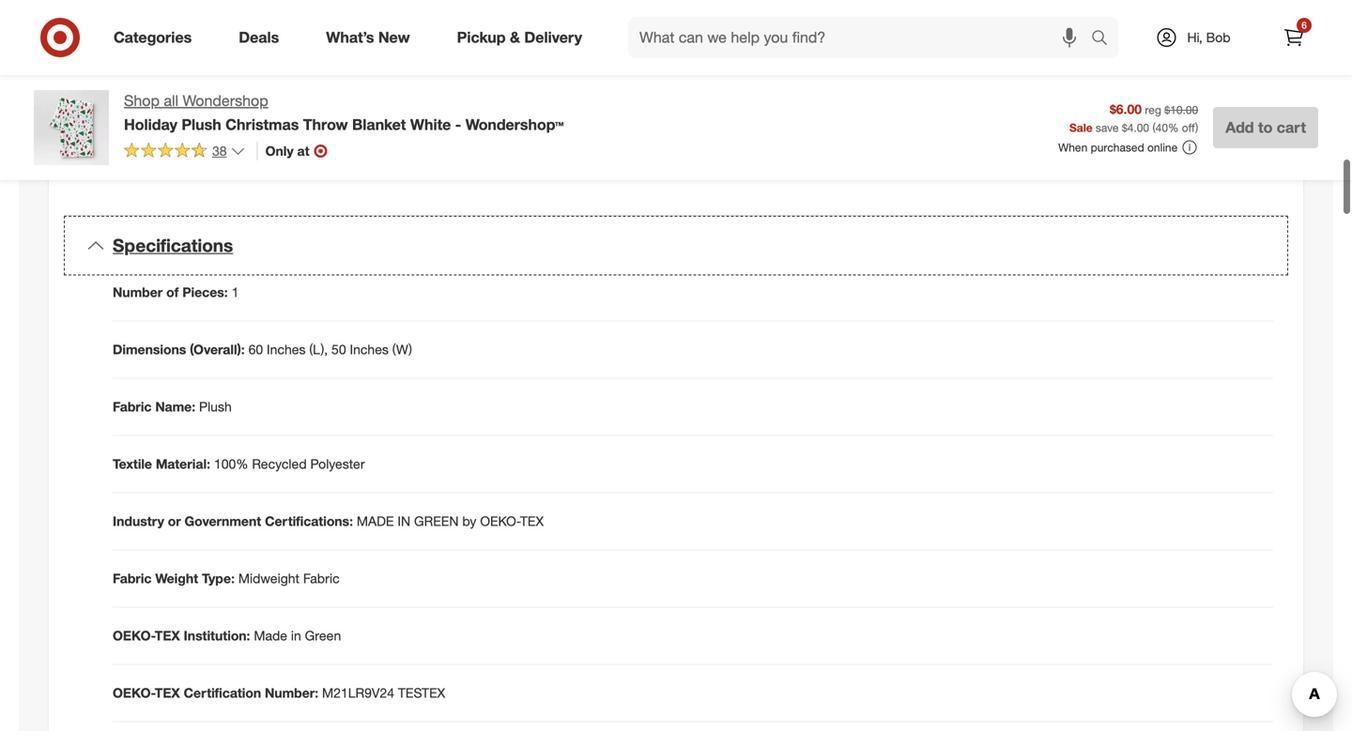 Task type: describe. For each thing, give the bounding box(es) containing it.
wondershop™.
[[827, 62, 912, 78]]

machine
[[132, 129, 182, 146]]

soft,
[[132, 103, 159, 120]]

online
[[1148, 141, 1178, 155]]

wash
[[185, 129, 216, 146]]

throw inside shop all wondershop holiday plush christmas throw blanket white - wondershop™
[[303, 115, 348, 134]]

made in green by oeko-tex
[[132, 156, 304, 172]]

40
[[1156, 121, 1169, 135]]

1 horizontal spatial with
[[988, 43, 1013, 60]]

1 inches from the left
[[267, 342, 306, 358]]

delivery
[[525, 28, 583, 47]]

green
[[414, 514, 459, 530]]

cart
[[1277, 118, 1307, 137]]

specifications button
[[64, 216, 1289, 276]]

from
[[796, 62, 823, 78]]

1 vertical spatial made
[[254, 628, 287, 645]]

this
[[1016, 43, 1037, 60]]

(l),
[[309, 342, 328, 358]]

fabric name: plush
[[113, 399, 232, 415]]

1 vertical spatial holiday
[[132, 77, 176, 93]]

oeko-tex institution: made in green
[[113, 628, 341, 645]]

1 vertical spatial in
[[291, 628, 301, 645]]

is
[[1063, 62, 1072, 78]]

weight
[[155, 571, 198, 587]]

to left use
[[1069, 118, 1081, 135]]

0 vertical spatial by
[[222, 156, 237, 172]]

at
[[297, 143, 310, 159]]

blanket inside description bring a cozy, holiday-inspired feel to any space with this rotary print velvetloft holiday plush throw blanket from wondershop™. this plush throw blanket is soft, snuggly and easy to clean. neatly finished with hemmed edging, it showcases a white backdrop decorated with allover print of trees, gifts, candy canes, holly leaves and other holiday designs for a cheerful, festive look. drape it over the back of your sofa, lounger or armchair to use when needed.
[[748, 62, 793, 78]]

industry or government certifications: made in green by oeko-tex
[[113, 514, 544, 530]]

fabric for fabric name: plush
[[113, 399, 152, 415]]

holly
[[904, 99, 931, 116]]

recycled
[[252, 456, 307, 473]]

6
[[1302, 19, 1308, 31]]

plush
[[944, 62, 976, 78]]

pattern
[[179, 77, 222, 93]]

or inside description bring a cozy, holiday-inspired feel to any space with this rotary print velvetloft holiday plush throw blanket from wondershop™. this plush throw blanket is soft, snuggly and easy to clean. neatly finished with hemmed edging, it showcases a white backdrop decorated with allover print of trees, gifts, candy canes, holly leaves and other holiday designs for a cheerful, festive look. drape it over the back of your sofa, lounger or armchair to use when needed.
[[998, 118, 1010, 135]]

50
[[332, 342, 346, 358]]

made
[[357, 514, 394, 530]]

all
[[164, 92, 179, 110]]

$10.00
[[1165, 103, 1199, 117]]

$
[[1123, 121, 1128, 135]]

oeko- down the 'tumble'
[[240, 156, 280, 172]]

finished
[[749, 81, 795, 97]]

for
[[1131, 99, 1146, 116]]

pieces:
[[182, 284, 228, 301]]

material:
[[156, 456, 210, 473]]

textile material: 100% recycled polyester
[[113, 456, 365, 473]]

feel
[[884, 43, 906, 60]]

plush inside shop all wondershop holiday plush christmas throw blanket white - wondershop™
[[182, 115, 221, 134]]

specifications
[[113, 235, 233, 256]]

holiday-
[[787, 43, 834, 60]]

reg
[[1146, 103, 1162, 117]]

sale
[[1070, 121, 1093, 135]]

industry
[[113, 514, 164, 530]]

when
[[1109, 118, 1141, 135]]

tumble
[[246, 129, 286, 146]]

soft,
[[1076, 62, 1102, 78]]

rotary
[[1041, 43, 1080, 60]]

trees,
[[754, 99, 786, 116]]

100%
[[214, 456, 249, 473]]

candy
[[822, 99, 858, 116]]

dimensions
[[113, 342, 186, 358]]

oeko-tex certification number: m21lr9v24 testex
[[113, 686, 445, 702]]

38
[[212, 143, 227, 159]]

hemmed
[[827, 81, 879, 97]]

)
[[1196, 121, 1199, 135]]

festive
[[1215, 99, 1253, 116]]

number of pieces: 1
[[113, 284, 239, 301]]

search
[[1083, 30, 1128, 48]]

allover
[[1207, 81, 1245, 97]]

fabric right midweight
[[303, 571, 340, 587]]

2 horizontal spatial a
[[1150, 99, 1157, 116]]

0 vertical spatial green
[[183, 156, 219, 172]]

over
[[790, 118, 816, 135]]

clean.
[[1227, 62, 1261, 78]]

1 vertical spatial by
[[463, 514, 477, 530]]

pickup & delivery link
[[441, 17, 606, 58]]

soft, midweight fabric
[[132, 103, 261, 120]]

fabric weight type: midweight fabric
[[113, 571, 340, 587]]

2 horizontal spatial with
[[1179, 81, 1203, 97]]

(overall):
[[190, 342, 245, 358]]

%
[[1169, 121, 1179, 135]]

oeko- left certification
[[113, 686, 155, 702]]

certification
[[184, 686, 261, 702]]

certifications:
[[265, 514, 353, 530]]

plush inside description bring a cozy, holiday-inspired feel to any space with this rotary print velvetloft holiday plush throw blanket from wondershop™. this plush throw blanket is soft, snuggly and easy to clean. neatly finished with hemmed edging, it showcases a white backdrop decorated with allover print of trees, gifts, candy canes, holly leaves and other holiday designs for a cheerful, festive look. drape it over the back of your sofa, lounger or armchair to use when needed.
[[1220, 43, 1252, 60]]

description bring a cozy, holiday-inspired feel to any space with this rotary print velvetloft holiday plush throw blanket from wondershop™. this plush throw blanket is soft, snuggly and easy to clean. neatly finished with hemmed edging, it showcases a white backdrop decorated with allover print of trees, gifts, candy canes, holly leaves and other holiday designs for a cheerful, festive look. drape it over the back of your sofa, lounger or armchair to use when needed.
[[708, 16, 1261, 135]]

back
[[842, 118, 870, 135]]

save
[[1096, 121, 1119, 135]]

showcases
[[941, 81, 1006, 97]]

inspired
[[834, 43, 881, 60]]

add to cart button
[[1214, 107, 1319, 148]]



Task type: vqa. For each thing, say whether or not it's contained in the screenshot.
the leftmost frozen
no



Task type: locate. For each thing, give the bounding box(es) containing it.
1 vertical spatial green
[[305, 628, 341, 645]]

use
[[1084, 118, 1106, 135]]

a left cozy,
[[743, 43, 750, 60]]

0 horizontal spatial with
[[799, 81, 824, 97]]

holiday up easy at the top of page
[[1172, 43, 1216, 60]]

1 vertical spatial or
[[168, 514, 181, 530]]

0 vertical spatial throw
[[708, 62, 745, 78]]

a up "other"
[[1010, 81, 1017, 97]]

dry
[[290, 129, 309, 146]]

-
[[455, 115, 462, 134]]

$6.00
[[1110, 101, 1142, 118]]

1 vertical spatial a
[[1010, 81, 1017, 97]]

type:
[[202, 571, 235, 587]]

needed.
[[1145, 118, 1193, 135]]

holiday
[[1172, 43, 1216, 60], [132, 77, 176, 93], [124, 115, 177, 134]]

0 horizontal spatial by
[[222, 156, 237, 172]]

holiday up "soft,"
[[132, 77, 176, 93]]

snuggly
[[1105, 62, 1151, 78]]

0 vertical spatial holiday
[[1172, 43, 1216, 60]]

categories
[[114, 28, 192, 47]]

1 vertical spatial plush
[[182, 115, 221, 134]]

0 horizontal spatial blanket
[[352, 115, 406, 134]]

0 vertical spatial or
[[998, 118, 1010, 135]]

any
[[925, 43, 945, 60]]

plush right name:
[[199, 399, 232, 415]]

bob
[[1207, 29, 1231, 46]]

blanket inside shop all wondershop holiday plush christmas throw blanket white - wondershop™
[[352, 115, 406, 134]]

space
[[949, 43, 985, 60]]

look.
[[708, 118, 737, 135]]

with up throw
[[988, 43, 1013, 60]]

0 vertical spatial plush
[[1220, 43, 1252, 60]]

What can we help you find? suggestions appear below search field
[[629, 17, 1096, 58]]

in down machine
[[169, 156, 179, 172]]

blanket down cozy,
[[748, 62, 793, 78]]

holiday
[[1035, 99, 1077, 116]]

holiday pattern
[[132, 77, 222, 93]]

0 vertical spatial in
[[169, 156, 179, 172]]

or right industry
[[168, 514, 181, 530]]

shop
[[124, 92, 160, 110]]

pickup
[[457, 28, 506, 47]]

6 link
[[1274, 17, 1315, 58]]

white
[[410, 115, 451, 134]]

throw up at
[[303, 115, 348, 134]]

or
[[998, 118, 1010, 135], [168, 514, 181, 530]]

2 vertical spatial plush
[[199, 399, 232, 415]]

&
[[510, 28, 520, 47]]

other
[[1001, 99, 1032, 116]]

2 vertical spatial holiday
[[124, 115, 177, 134]]

2 vertical spatial a
[[1150, 99, 1157, 116]]

of down canes,
[[874, 118, 885, 135]]

in up the number:
[[291, 628, 301, 645]]

1 vertical spatial throw
[[303, 115, 348, 134]]

a right for at the right
[[1150, 99, 1157, 116]]

neatly
[[708, 81, 746, 97]]

1 vertical spatial blanket
[[352, 115, 406, 134]]

2 vertical spatial of
[[166, 284, 179, 301]]

green down wash
[[183, 156, 219, 172]]

1 horizontal spatial a
[[1010, 81, 1017, 97]]

oeko- left institution:
[[113, 628, 155, 645]]

what's new
[[326, 28, 410, 47]]

0 vertical spatial a
[[743, 43, 750, 60]]

purchased
[[1091, 141, 1145, 155]]

to up the allover
[[1211, 62, 1223, 78]]

testex
[[398, 686, 445, 702]]

1 horizontal spatial it
[[930, 81, 937, 97]]

by right green
[[463, 514, 477, 530]]

green up the number:
[[305, 628, 341, 645]]

fabric for fabric weight type: midweight fabric
[[113, 571, 152, 587]]

image of holiday plush christmas throw blanket white - wondershop™ image
[[34, 90, 109, 165]]

fabric left name:
[[113, 399, 152, 415]]

deals link
[[223, 17, 303, 58]]

1 horizontal spatial blanket
[[748, 62, 793, 78]]

to right add
[[1259, 118, 1273, 137]]

to inside button
[[1259, 118, 1273, 137]]

by down the machine wash and tumble dry at left top
[[222, 156, 237, 172]]

1 horizontal spatial of
[[739, 99, 750, 116]]

1 vertical spatial and
[[975, 99, 997, 116]]

number
[[113, 284, 163, 301]]

plush up 38
[[182, 115, 221, 134]]

0 vertical spatial made
[[132, 156, 165, 172]]

and up decorated
[[1155, 62, 1177, 78]]

with down from
[[799, 81, 824, 97]]

leaves
[[934, 99, 971, 116]]

blanket left white
[[352, 115, 406, 134]]

with down easy at the top of page
[[1179, 81, 1203, 97]]

1 horizontal spatial made
[[254, 628, 287, 645]]

0 horizontal spatial or
[[168, 514, 181, 530]]

what's
[[326, 28, 374, 47]]

it left over
[[780, 118, 787, 135]]

throw up neatly
[[708, 62, 745, 78]]

print
[[1084, 43, 1111, 60]]

0 horizontal spatial of
[[166, 284, 179, 301]]

inches right '50'
[[350, 342, 389, 358]]

dimensions (overall): 60 inches (l), 50 inches (w)
[[113, 342, 412, 358]]

1 horizontal spatial inches
[[350, 342, 389, 358]]

holiday inside shop all wondershop holiday plush christmas throw blanket white - wondershop™
[[124, 115, 177, 134]]

drape
[[740, 118, 776, 135]]

throw inside description bring a cozy, holiday-inspired feel to any space with this rotary print velvetloft holiday plush throw blanket from wondershop™. this plush throw blanket is soft, snuggly and easy to clean. neatly finished with hemmed edging, it showcases a white backdrop decorated with allover print of trees, gifts, candy canes, holly leaves and other holiday designs for a cheerful, festive look. drape it over the back of your sofa, lounger or armchair to use when needed.
[[708, 62, 745, 78]]

holiday down shop
[[124, 115, 177, 134]]

christmas
[[226, 115, 299, 134]]

$6.00 reg $10.00 sale save $ 4.00 ( 40 % off )
[[1070, 101, 1199, 135]]

0 horizontal spatial made
[[132, 156, 165, 172]]

2 vertical spatial and
[[220, 129, 242, 146]]

sofa,
[[918, 118, 947, 135]]

0 vertical spatial and
[[1155, 62, 1177, 78]]

holiday inside description bring a cozy, holiday-inspired feel to any space with this rotary print velvetloft holiday plush throw blanket from wondershop™. this plush throw blanket is soft, snuggly and easy to clean. neatly finished with hemmed edging, it showcases a white backdrop decorated with allover print of trees, gifts, candy canes, holly leaves and other holiday designs for a cheerful, festive look. drape it over the back of your sofa, lounger or armchair to use when needed.
[[1172, 43, 1216, 60]]

made right institution:
[[254, 628, 287, 645]]

velvetloft
[[1114, 43, 1168, 60]]

wondershop
[[183, 92, 268, 110]]

of
[[739, 99, 750, 116], [874, 118, 885, 135], [166, 284, 179, 301]]

blanket
[[1016, 62, 1059, 78]]

1 horizontal spatial by
[[463, 514, 477, 530]]

plush up "clean."
[[1220, 43, 1252, 60]]

add to cart
[[1226, 118, 1307, 137]]

backdrop
[[1056, 81, 1111, 97]]

fabric left weight
[[113, 571, 152, 587]]

designs
[[1081, 99, 1127, 116]]

of right print on the top right
[[739, 99, 750, 116]]

government
[[185, 514, 261, 530]]

0 horizontal spatial inches
[[267, 342, 306, 358]]

0 horizontal spatial it
[[780, 118, 787, 135]]

0 vertical spatial of
[[739, 99, 750, 116]]

(
[[1153, 121, 1156, 135]]

machine wash and tumble dry
[[132, 129, 309, 146]]

this
[[916, 62, 940, 78]]

oeko- right green
[[480, 514, 520, 530]]

gifts,
[[790, 99, 819, 116]]

hi, bob
[[1188, 29, 1231, 46]]

1 vertical spatial of
[[874, 118, 885, 135]]

shop all wondershop holiday plush christmas throw blanket white - wondershop™
[[124, 92, 564, 134]]

throw
[[708, 62, 745, 78], [303, 115, 348, 134]]

to left any
[[909, 43, 921, 60]]

4.00
[[1128, 121, 1150, 135]]

1 horizontal spatial or
[[998, 118, 1010, 135]]

1
[[232, 284, 239, 301]]

blanket
[[748, 62, 793, 78], [352, 115, 406, 134]]

number:
[[265, 686, 319, 702]]

or down "other"
[[998, 118, 1010, 135]]

inches right 60
[[267, 342, 306, 358]]

in
[[398, 514, 411, 530]]

of left pieces:
[[166, 284, 179, 301]]

description
[[708, 16, 791, 34]]

decorated
[[1115, 81, 1175, 97]]

and
[[1155, 62, 1177, 78], [975, 99, 997, 116], [220, 129, 242, 146]]

it down this
[[930, 81, 937, 97]]

and up made in green by oeko-tex on the top left of page
[[220, 129, 242, 146]]

made down machine
[[132, 156, 165, 172]]

1 horizontal spatial in
[[291, 628, 301, 645]]

1 horizontal spatial green
[[305, 628, 341, 645]]

(w)
[[392, 342, 412, 358]]

polyester
[[310, 456, 365, 473]]

and down showcases
[[975, 99, 997, 116]]

edging,
[[883, 81, 926, 97]]

0 vertical spatial blanket
[[748, 62, 793, 78]]

1 vertical spatial it
[[780, 118, 787, 135]]

wondershop™
[[466, 115, 564, 134]]

0 vertical spatial it
[[930, 81, 937, 97]]

categories link
[[98, 17, 215, 58]]

2 inches from the left
[[350, 342, 389, 358]]

in
[[169, 156, 179, 172], [291, 628, 301, 645]]

2 horizontal spatial and
[[1155, 62, 1177, 78]]

0 horizontal spatial a
[[743, 43, 750, 60]]

white
[[1021, 81, 1052, 97]]

0 horizontal spatial green
[[183, 156, 219, 172]]

1 horizontal spatial throw
[[708, 62, 745, 78]]

your
[[889, 118, 915, 135]]

when
[[1059, 141, 1088, 155]]

2 horizontal spatial of
[[874, 118, 885, 135]]

highlights
[[113, 16, 185, 34]]

60
[[249, 342, 263, 358]]

0 horizontal spatial in
[[169, 156, 179, 172]]

only
[[265, 143, 294, 159]]

0 horizontal spatial throw
[[303, 115, 348, 134]]

0 horizontal spatial and
[[220, 129, 242, 146]]

plush
[[1220, 43, 1252, 60], [182, 115, 221, 134], [199, 399, 232, 415]]

1 horizontal spatial and
[[975, 99, 997, 116]]



